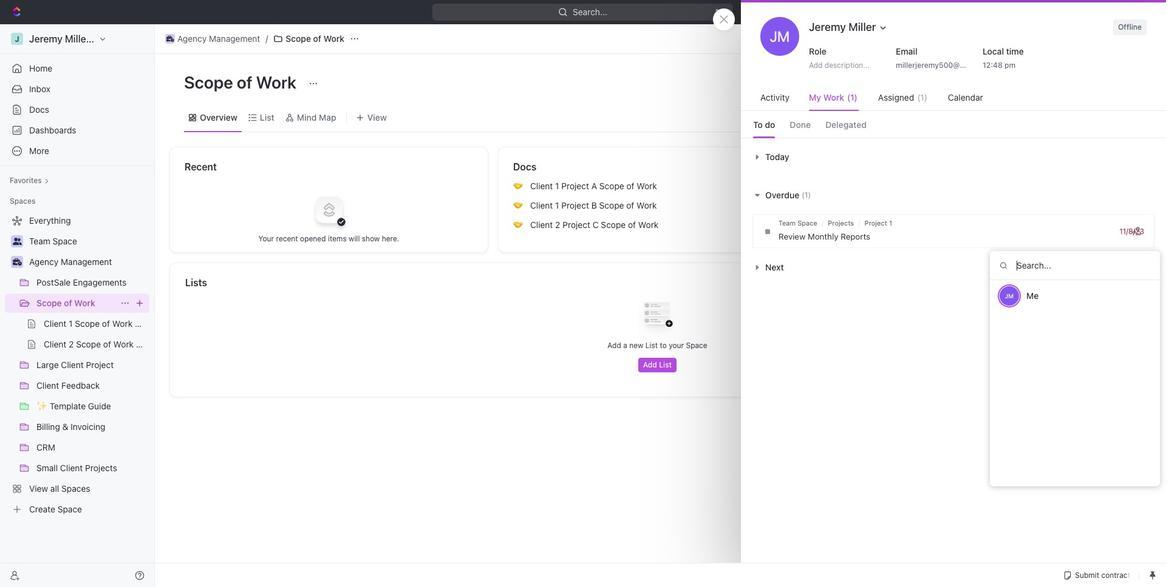 Task type: describe. For each thing, give the bounding box(es) containing it.
mind
[[297, 112, 317, 122]]

space inside the team space / projects / project 1 review monthly reports
[[798, 219, 817, 227]]

here
[[987, 206, 1003, 215]]

activity
[[761, 92, 790, 103]]

lists button
[[185, 276, 1131, 290]]

1 for client 1 project a scope of work
[[555, 181, 559, 191]]

a
[[623, 341, 627, 350]]

recent
[[185, 162, 217, 173]]

1 horizontal spatial /
[[822, 219, 824, 227]]

list inside button
[[659, 361, 672, 370]]

docs link
[[5, 100, 149, 120]]

inbox link
[[5, 80, 149, 99]]

review monthly reports link
[[776, 227, 1115, 247]]

list link
[[257, 109, 274, 126]]

agency management inside sidebar navigation
[[29, 257, 112, 267]]

home link
[[5, 59, 149, 78]]

projects link
[[828, 219, 854, 227]]

email
[[896, 46, 918, 56]]

0 horizontal spatial jm
[[770, 28, 790, 45]]

team space / projects / project 1 review monthly reports
[[779, 219, 892, 242]]

drop
[[949, 206, 967, 215]]

0 vertical spatial management
[[209, 33, 260, 44]]

upgrade link
[[874, 4, 932, 21]]

attach
[[1015, 206, 1038, 215]]

project for client 1 project a scope of work
[[561, 181, 589, 191]]

team
[[779, 219, 796, 227]]

business time image inside sidebar navigation
[[12, 259, 22, 266]]

overview link
[[197, 109, 237, 126]]

c
[[593, 220, 599, 230]]

local time 12:48 pm
[[983, 46, 1024, 70]]

scope inside sidebar navigation
[[36, 298, 62, 309]]

1 vertical spatial space
[[686, 341, 707, 350]]

items
[[328, 234, 347, 243]]

11/8/23
[[1120, 227, 1144, 236]]

assigned
[[878, 92, 914, 103]]

scope of work inside sidebar navigation
[[36, 298, 95, 309]]

0:01:00 button
[[1033, 5, 1093, 19]]

client 1 project a scope of work
[[530, 181, 657, 191]]

0 vertical spatial to
[[1005, 206, 1012, 215]]

project 1 link
[[865, 219, 892, 227]]

mind map link
[[294, 109, 336, 126]]

🤝 for client 1 project b scope of work
[[513, 201, 523, 210]]

spaces
[[10, 197, 35, 206]]

opened
[[300, 234, 326, 243]]

add list
[[643, 361, 672, 370]]

1 horizontal spatial business time image
[[166, 36, 174, 42]]

0 vertical spatial list
[[260, 112, 274, 122]]

client 2 project c scope of work
[[530, 220, 659, 230]]

docs inside sidebar navigation
[[29, 104, 49, 115]]

1 inside the team space / projects / project 1 review monthly reports
[[889, 219, 892, 227]]

reports
[[841, 232, 870, 242]]

your
[[259, 234, 274, 243]]

1 horizontal spatial agency management link
[[162, 32, 263, 46]]

description...
[[825, 61, 870, 70]]

12:48
[[983, 61, 1003, 70]]

0 vertical spatial scope of work
[[286, 33, 344, 44]]

client for client 1 project b scope of work
[[530, 200, 553, 211]]

client for client 1 project a scope of work
[[530, 181, 553, 191]]

files
[[969, 206, 984, 215]]

scope of work link inside tree
[[36, 294, 115, 313]]

🤝 for client 2 project c scope of work
[[513, 220, 523, 230]]

pm
[[1005, 61, 1016, 70]]

role add description...
[[809, 46, 870, 70]]

your
[[669, 341, 684, 350]]

no lists icon. image
[[633, 293, 682, 341]]

new button
[[937, 2, 979, 22]]

role
[[809, 46, 827, 56]]

dashboards link
[[5, 121, 149, 140]]

search...
[[573, 7, 608, 17]]

automations
[[1081, 33, 1132, 44]]

management inside sidebar navigation
[[61, 257, 112, 267]]

1 vertical spatial docs
[[513, 162, 537, 173]]

inbox
[[29, 84, 50, 94]]



Task type: vqa. For each thing, say whether or not it's contained in the screenshot.
Space
yes



Task type: locate. For each thing, give the bounding box(es) containing it.
0 vertical spatial add
[[809, 61, 823, 70]]

list down add a new list to your space
[[659, 361, 672, 370]]

2 horizontal spatial /
[[858, 219, 860, 227]]

Search... text field
[[990, 251, 1160, 281]]

3 🤝 from the top
[[513, 220, 523, 230]]

1 client from the top
[[530, 181, 553, 191]]

add
[[809, 61, 823, 70], [608, 341, 621, 350], [643, 361, 657, 370]]

agency management link
[[162, 32, 263, 46], [29, 253, 147, 272]]

tree
[[5, 211, 149, 520]]

client
[[530, 181, 553, 191], [530, 200, 553, 211], [530, 220, 553, 230]]

0 horizontal spatial agency
[[29, 257, 58, 267]]

1 🤝 from the top
[[513, 182, 523, 191]]

lists
[[185, 278, 207, 289]]

1 left a at top
[[555, 181, 559, 191]]

1 vertical spatial scope of work link
[[36, 294, 115, 313]]

0 vertical spatial docs
[[29, 104, 49, 115]]

client left 2
[[530, 220, 553, 230]]

3 client from the top
[[530, 220, 553, 230]]

2 vertical spatial add
[[643, 361, 657, 370]]

add left a
[[608, 341, 621, 350]]

1 vertical spatial 🤝
[[513, 201, 523, 210]]

no recent items image
[[305, 186, 353, 234]]

new
[[954, 7, 972, 17]]

1 horizontal spatial add
[[643, 361, 657, 370]]

0 horizontal spatial list
[[260, 112, 274, 122]]

0 vertical spatial business time image
[[166, 36, 174, 42]]

jm
[[770, 28, 790, 45], [1005, 293, 1014, 300]]

1 vertical spatial agency
[[29, 257, 58, 267]]

of inside sidebar navigation
[[64, 298, 72, 309]]

team space link
[[779, 219, 817, 227]]

favorites button
[[5, 174, 54, 188]]

work
[[324, 33, 344, 44], [256, 72, 296, 92], [824, 92, 844, 103], [637, 181, 657, 191], [637, 200, 657, 211], [638, 220, 659, 230], [74, 298, 95, 309]]

0 horizontal spatial docs
[[29, 104, 49, 115]]

millerjeremy500@gmail.com
[[896, 61, 996, 70]]

docs
[[29, 104, 49, 115], [513, 162, 537, 173]]

client 1 project b scope of work
[[530, 200, 657, 211]]

list left the "mind"
[[260, 112, 274, 122]]

my
[[809, 92, 821, 103]]

(1)
[[802, 190, 811, 200]]

of
[[313, 33, 321, 44], [237, 72, 252, 92], [627, 181, 634, 191], [626, 200, 634, 211], [628, 220, 636, 230], [64, 298, 72, 309]]

project inside the team space / projects / project 1 review monthly reports
[[865, 219, 887, 227]]

1 right projects at the top of page
[[889, 219, 892, 227]]

0:01:00
[[1046, 7, 1073, 16]]

2 vertical spatial 🤝
[[513, 220, 523, 230]]

overdue (1)
[[765, 190, 811, 200]]

0 horizontal spatial agency management
[[29, 257, 112, 267]]

1 vertical spatial 1
[[555, 200, 559, 211]]

add list button
[[638, 358, 677, 373]]

1 horizontal spatial space
[[798, 219, 817, 227]]

review
[[779, 232, 806, 242]]

0 vertical spatial agency management link
[[162, 32, 263, 46]]

1 horizontal spatial agency
[[177, 33, 207, 44]]

your recent opened items will show here.
[[259, 234, 399, 243]]

overdue tab panel
[[741, 138, 1166, 287]]

scope of work
[[286, 33, 344, 44], [184, 72, 300, 92], [36, 298, 95, 309]]

drop files here to attach
[[949, 206, 1038, 215]]

space
[[798, 219, 817, 227], [686, 341, 707, 350]]

project right 2
[[563, 220, 590, 230]]

agency management
[[177, 33, 260, 44], [29, 257, 112, 267]]

2 🤝 from the top
[[513, 201, 523, 210]]

2 client from the top
[[530, 200, 553, 211]]

sidebar navigation
[[0, 24, 155, 588]]

tree inside sidebar navigation
[[5, 211, 149, 520]]

0 horizontal spatial to
[[660, 341, 667, 350]]

local
[[983, 46, 1004, 56]]

project for client 2 project c scope of work
[[563, 220, 590, 230]]

0 horizontal spatial agency management link
[[29, 253, 147, 272]]

new
[[629, 341, 643, 350]]

0 horizontal spatial management
[[61, 257, 112, 267]]

client left a at top
[[530, 181, 553, 191]]

1 horizontal spatial to
[[1005, 206, 1012, 215]]

project left a at top
[[561, 181, 589, 191]]

1 horizontal spatial management
[[209, 33, 260, 44]]

agency
[[177, 33, 207, 44], [29, 257, 58, 267]]

agency inside sidebar navigation
[[29, 257, 58, 267]]

0 horizontal spatial space
[[686, 341, 707, 350]]

me
[[1027, 291, 1039, 301]]

overview
[[200, 112, 237, 122]]

to
[[1005, 206, 1012, 215], [660, 341, 667, 350]]

add inside the role add description...
[[809, 61, 823, 70]]

1 vertical spatial to
[[660, 341, 667, 350]]

client left b at the right of the page
[[530, 200, 553, 211]]

0 vertical spatial scope of work link
[[271, 32, 348, 46]]

1 horizontal spatial list
[[646, 341, 658, 350]]

0 vertical spatial jm
[[770, 28, 790, 45]]

0 vertical spatial 1
[[555, 181, 559, 191]]

0 horizontal spatial scope of work link
[[36, 294, 115, 313]]

mind map
[[297, 112, 336, 122]]

1 vertical spatial agency management link
[[29, 253, 147, 272]]

show
[[362, 234, 380, 243]]

1 horizontal spatial docs
[[513, 162, 537, 173]]

monthly
[[808, 232, 839, 242]]

client for client 2 project c scope of work
[[530, 220, 553, 230]]

add a new list to your space
[[608, 341, 707, 350]]

2 vertical spatial client
[[530, 220, 553, 230]]

1 vertical spatial add
[[608, 341, 621, 350]]

project
[[561, 181, 589, 191], [561, 200, 589, 211], [865, 219, 887, 227], [563, 220, 590, 230]]

0 vertical spatial client
[[530, 181, 553, 191]]

0 vertical spatial agency management
[[177, 33, 260, 44]]

list right the new
[[646, 341, 658, 350]]

overdue
[[765, 190, 800, 200]]

space right your
[[686, 341, 707, 350]]

1 vertical spatial management
[[61, 257, 112, 267]]

1
[[555, 181, 559, 191], [555, 200, 559, 211], [889, 219, 892, 227]]

1 vertical spatial agency management
[[29, 257, 112, 267]]

/
[[266, 33, 268, 44], [822, 219, 824, 227], [858, 219, 860, 227]]

0 vertical spatial space
[[798, 219, 817, 227]]

work inside sidebar navigation
[[74, 298, 95, 309]]

business time image
[[166, 36, 174, 42], [12, 259, 22, 266]]

recent
[[276, 234, 298, 243]]

email millerjeremy500@gmail.com
[[896, 46, 996, 70]]

to right here
[[1005, 206, 1012, 215]]

my work
[[809, 92, 844, 103]]

project left b at the right of the page
[[561, 200, 589, 211]]

dashboards
[[29, 125, 76, 135]]

here.
[[382, 234, 399, 243]]

home
[[29, 63, 52, 73]]

tree containing agency management
[[5, 211, 149, 520]]

project for client 1 project b scope of work
[[561, 200, 589, 211]]

2
[[555, 220, 560, 230]]

⌘k
[[715, 7, 729, 17]]

projects
[[828, 219, 854, 227]]

1 horizontal spatial agency management
[[177, 33, 260, 44]]

2 horizontal spatial list
[[659, 361, 672, 370]]

0 vertical spatial 🤝
[[513, 182, 523, 191]]

2 vertical spatial 1
[[889, 219, 892, 227]]

a
[[592, 181, 597, 191]]

management
[[209, 33, 260, 44], [61, 257, 112, 267]]

🤝 for client 1 project a scope of work
[[513, 182, 523, 191]]

will
[[349, 234, 360, 243]]

b
[[592, 200, 597, 211]]

add down role
[[809, 61, 823, 70]]

space right team at the top right of page
[[798, 219, 817, 227]]

add down add a new list to your space
[[643, 361, 657, 370]]

calendar
[[948, 92, 983, 103]]

upgrade
[[891, 7, 926, 17]]

add description... button
[[804, 58, 884, 73]]

1 horizontal spatial jm
[[1005, 293, 1014, 300]]

favorites
[[10, 176, 42, 185]]

0 horizontal spatial add
[[608, 341, 621, 350]]

1 vertical spatial scope of work
[[184, 72, 300, 92]]

time
[[1006, 46, 1024, 56]]

1 vertical spatial jm
[[1005, 293, 1014, 300]]

automations button
[[1075, 30, 1138, 48]]

1 horizontal spatial scope of work link
[[271, 32, 348, 46]]

0 vertical spatial agency
[[177, 33, 207, 44]]

1 up 2
[[555, 200, 559, 211]]

2 vertical spatial list
[[659, 361, 672, 370]]

scope
[[286, 33, 311, 44], [184, 72, 233, 92], [599, 181, 624, 191], [599, 200, 624, 211], [601, 220, 626, 230], [36, 298, 62, 309]]

add inside button
[[643, 361, 657, 370]]

2 horizontal spatial add
[[809, 61, 823, 70]]

map
[[319, 112, 336, 122]]

project up reports
[[865, 219, 887, 227]]

add for add a new list to your space
[[608, 341, 621, 350]]

1 vertical spatial client
[[530, 200, 553, 211]]

0 horizontal spatial business time image
[[12, 259, 22, 266]]

list
[[260, 112, 274, 122], [646, 341, 658, 350], [659, 361, 672, 370]]

offline
[[1118, 22, 1142, 32]]

1 for client 1 project b scope of work
[[555, 200, 559, 211]]

to left your
[[660, 341, 667, 350]]

add for add list
[[643, 361, 657, 370]]

1 vertical spatial list
[[646, 341, 658, 350]]

scope of work link
[[271, 32, 348, 46], [36, 294, 115, 313]]

🤝
[[513, 182, 523, 191], [513, 201, 523, 210], [513, 220, 523, 230]]

2 vertical spatial scope of work
[[36, 298, 95, 309]]

0 horizontal spatial /
[[266, 33, 268, 44]]

1 vertical spatial business time image
[[12, 259, 22, 266]]



